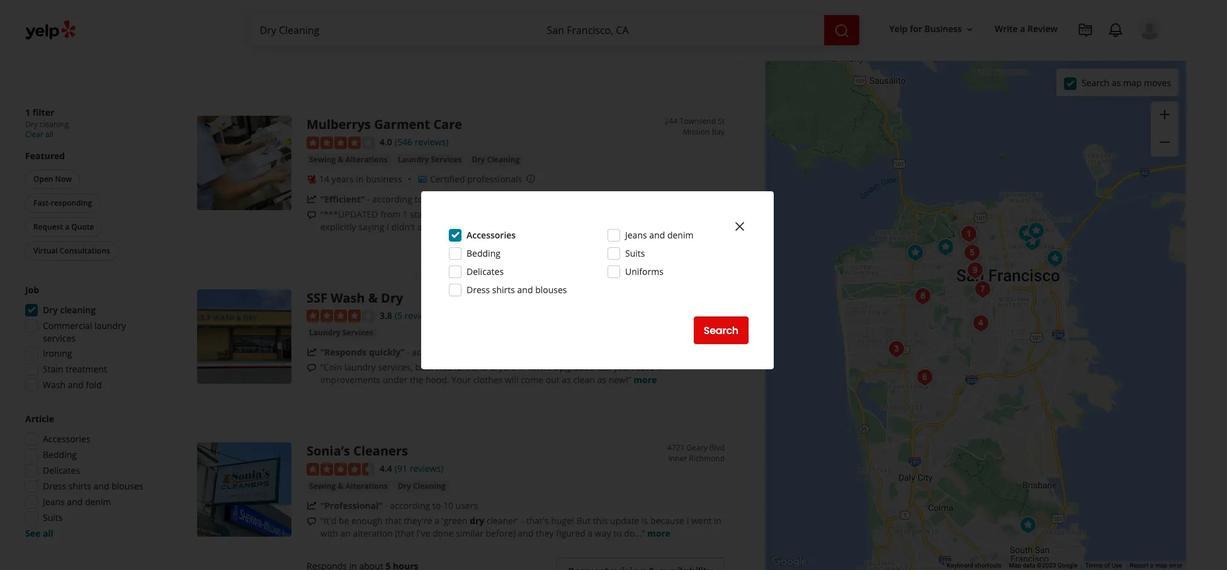 Task type: locate. For each thing, give the bounding box(es) containing it.
services down 3.8 star rating image
[[342, 328, 373, 338]]

0 vertical spatial reviews)
[[415, 136, 449, 148]]

inner
[[669, 454, 687, 464]]

she
[[505, 221, 519, 233]]

16 trending v2 image
[[307, 194, 317, 204], [307, 501, 317, 511]]

seymour's fashions custom tailors image
[[1024, 218, 1049, 243]]

use
[[1112, 562, 1123, 569]]

"efficient" for "efficient" - according to 37 users
[[321, 193, 365, 205]]

laundry services link down 3.8 star rating image
[[307, 327, 376, 340]]

as down last
[[597, 374, 607, 386]]

with
[[321, 528, 338, 540]]

1 vertical spatial dry cleaning link
[[395, 481, 448, 493]]

0 horizontal spatial laundry
[[309, 328, 341, 338]]

delicates down the article
[[43, 465, 80, 477]]

1 16 trending v2 image from the top
[[307, 194, 317, 204]]

wash and fold
[[43, 379, 102, 391]]

2 vertical spatial more link
[[647, 528, 671, 540]]

in right went
[[714, 515, 722, 527]]

1 vertical spatial 16 trending v2 image
[[307, 501, 317, 511]]

1 vertical spatial could
[[495, 47, 517, 59]]

1 sewing & alterations from the top
[[309, 154, 388, 165]]

jeans and denim down 'manager'
[[625, 229, 694, 241]]

dry cleaning button
[[469, 154, 522, 166], [395, 481, 448, 493]]

laundry services down (546 reviews)
[[398, 154, 462, 165]]

laundry down (546 reviews)
[[398, 154, 429, 165]]

dry cleaning button up professionals
[[469, 154, 522, 166]]

virtual consultations
[[33, 246, 110, 256]]

services
[[431, 154, 462, 165], [342, 328, 373, 338]]

0 vertical spatial was
[[661, 35, 677, 47]]

and inside cleaner' - that's huge! but this update is because i went in with an alteration (that i've done similar before) and they figured a way to do…"
[[518, 528, 534, 540]]

jeans up see all button
[[43, 496, 65, 508]]

1 vertical spatial blouses
[[112, 481, 143, 493]]

16 speech v2 image left "it'd
[[307, 517, 317, 527]]

0 vertical spatial laundry services
[[398, 154, 462, 165]]

2 16 trending v2 image from the top
[[307, 501, 317, 511]]

all inside "when i came in, i asked if i could have my clothes done the next day, knowing this was a huge request. the man was so kind and said he could do it! i will refer them to all future…"
[[620, 47, 630, 59]]

0 vertical spatial denim
[[668, 229, 694, 241]]

martini cleaners image
[[963, 258, 988, 283]]

of down stars**
[[454, 221, 462, 233]]

more for "coin laundry services, best washers and dryers in town. upgraded last year. lot's of improvements under the hood. your clothes will come out as clean as new!"
[[634, 374, 657, 386]]

services up certified
[[431, 154, 462, 165]]

more down huge
[[670, 47, 693, 59]]

16 trending v2 image for "professional"
[[307, 501, 317, 511]]

0 horizontal spatial could
[[435, 35, 457, 47]]

4 star rating image
[[307, 137, 375, 149]]

jeans and denim up see all button
[[43, 496, 111, 508]]

laundry up improvements
[[344, 362, 376, 374]]

1 vertical spatial laundry
[[344, 362, 376, 374]]

more for "when i came in, i asked if i could have my clothes done the next day, knowing this was a huge request. the man was so kind and said he could do it! i will refer them to all future…"
[[670, 47, 693, 59]]

16 speech v2 image
[[307, 36, 317, 47], [307, 364, 317, 374], [307, 517, 317, 527]]

dry
[[25, 119, 38, 130], [472, 154, 485, 165], [381, 290, 403, 307], [43, 304, 58, 316], [398, 481, 411, 492]]

"professional"
[[321, 500, 383, 512]]

0 vertical spatial done
[[528, 35, 549, 47]]

"efficient" up "***updated
[[321, 193, 365, 205]]

in right years
[[356, 173, 364, 185]]

"efficient"
[[321, 20, 365, 32], [321, 193, 365, 205]]

all seasons cleaners image
[[884, 337, 909, 362]]

this up way
[[593, 515, 608, 527]]

1 vertical spatial denim
[[85, 496, 111, 508]]

clothes inside "coin laundry services, best washers and dryers in town. upgraded last year. lot's of improvements under the hood. your clothes will come out as clean as new!"
[[473, 374, 503, 386]]

1 vertical spatial alterations
[[345, 481, 388, 492]]

0 horizontal spatial dry cleaning link
[[395, 481, 448, 493]]

sewing & alterations button down 4 star rating image
[[307, 154, 390, 166]]

0 horizontal spatial done
[[433, 528, 454, 540]]

cleaning up professionals
[[487, 154, 520, 165]]

alteration
[[353, 528, 393, 540]]

2 "efficient" from the top
[[321, 193, 365, 205]]

2 vertical spatial all
[[43, 528, 53, 540]]

0 horizontal spatial map
[[1124, 77, 1142, 88]]

1 vertical spatial laundry services link
[[307, 327, 376, 340]]

1 vertical spatial sewing & alterations button
[[307, 481, 390, 493]]

1 left user
[[465, 347, 470, 359]]

your
[[452, 374, 471, 386]]

1 vertical spatial 16 years in business v2 image
[[307, 174, 317, 184]]

all right clear
[[45, 129, 53, 140]]

0 horizontal spatial bedding
[[43, 449, 77, 461]]

explicitly
[[321, 221, 356, 233]]

1 sewing & alterations button from the top
[[307, 154, 390, 166]]

new!"
[[609, 374, 631, 386]]

0 horizontal spatial accessories
[[43, 433, 90, 445]]

more down because
[[647, 528, 671, 540]]

alterations for cleaners
[[345, 481, 388, 492]]

1 vertical spatial jeans and denim
[[43, 496, 111, 508]]

laundry services button down 3.8 star rating image
[[307, 327, 376, 340]]

services,
[[378, 362, 413, 374]]

delicates
[[467, 266, 504, 278], [43, 465, 80, 477]]

way
[[595, 528, 611, 540]]

0 vertical spatial will
[[548, 47, 561, 59]]

2 alterations from the top
[[345, 481, 388, 492]]

a left way
[[588, 528, 593, 540]]

according for 37
[[372, 193, 412, 205]]

2 vertical spatial group
[[21, 413, 156, 540]]

suits up the uniforms
[[625, 248, 645, 259]]

in
[[356, 173, 364, 185], [518, 362, 526, 374], [714, 515, 722, 527]]

delicates inside group
[[43, 465, 80, 477]]

1 horizontal spatial bedding
[[467, 248, 501, 259]]

"***updated
[[321, 208, 378, 220]]

0 vertical spatial 16 speech v2 image
[[307, 36, 317, 47]]

1 vertical spatial accessories
[[43, 433, 90, 445]]

came
[[355, 35, 377, 47]]

1 "efficient" from the top
[[321, 20, 365, 32]]

knowing
[[607, 35, 642, 47]]

0 horizontal spatial dress shirts and blouses
[[43, 481, 143, 493]]

a inside cleaner' - that's huge! but this update is because i went in with an alteration (that i've done similar before) and they figured a way to do…"
[[588, 528, 593, 540]]

this up future…"
[[644, 35, 659, 47]]

1 vertical spatial "efficient"
[[321, 193, 365, 205]]

town.
[[528, 362, 551, 374]]

0 vertical spatial 16 years in business v2 image
[[307, 1, 317, 11]]

laundry services button
[[395, 154, 464, 166], [307, 327, 376, 340]]

14 years in business
[[319, 173, 402, 185]]

clean
[[573, 374, 595, 386]]

- inside "***updated from 1 star to 4 stars** - after leaving a voicemail for the systems manager explicitly saying i didn't approve of the work, she gave me a call back and left a voicemail,…"
[[478, 208, 481, 220]]

sewing up 14
[[309, 154, 336, 165]]

1 horizontal spatial delicates
[[467, 266, 504, 278]]

jeans inside search 'dialog'
[[625, 229, 647, 241]]

of inside "***updated from 1 star to 4 stars** - after leaving a voicemail for the systems manager explicitly saying i didn't approve of the work, she gave me a call back and left a voicemail,…"
[[454, 221, 462, 233]]

as right out
[[562, 374, 571, 386]]

4.4 star rating image
[[307, 464, 375, 476]]

0 vertical spatial blouses
[[535, 284, 567, 296]]

search
[[1082, 77, 1110, 88], [704, 323, 739, 338]]

"efficient" for "efficient"
[[321, 20, 365, 32]]

alterations up "professional" on the bottom of the page
[[345, 481, 388, 492]]

back
[[582, 221, 601, 233]]

16 years in business v2 image
[[307, 1, 317, 11], [307, 174, 317, 184]]

1 vertical spatial this
[[593, 515, 608, 527]]

- down 14 years in business
[[367, 193, 370, 205]]

blouses
[[535, 284, 567, 296], [112, 481, 143, 493]]

0 vertical spatial bedding
[[467, 248, 501, 259]]

clear
[[25, 129, 43, 140]]

1 horizontal spatial will
[[548, 47, 561, 59]]

keyboard
[[947, 562, 973, 569]]

i right it!
[[543, 47, 545, 59]]

0 vertical spatial laundry
[[398, 154, 429, 165]]

more down lot's
[[634, 374, 657, 386]]

1 horizontal spatial map
[[1155, 562, 1168, 569]]

suits inside group
[[43, 512, 63, 524]]

sonia's cleaners image
[[197, 443, 292, 537]]

according up "it'd be enough that they're a 'green dry
[[390, 500, 430, 512]]

1 vertical spatial search
[[704, 323, 739, 338]]

1 vertical spatial done
[[433, 528, 454, 540]]

sewing & alterations link down 4 star rating image
[[307, 154, 390, 166]]

0 horizontal spatial dry cleaning button
[[395, 481, 448, 493]]

delicates inside search 'dialog'
[[467, 266, 504, 278]]

years
[[332, 173, 354, 185]]

a right left
[[637, 221, 642, 233]]

sewing for sonia's
[[309, 481, 336, 492]]

mulberrys garment care image
[[1043, 246, 1068, 271]]

denim inside search 'dialog'
[[668, 229, 694, 241]]

info icon image
[[485, 0, 495, 10], [485, 0, 495, 10], [526, 174, 536, 184], [526, 174, 536, 184]]

1 horizontal spatial shirts
[[492, 284, 515, 296]]

16 trending v2 image left "professional" on the bottom of the page
[[307, 501, 317, 511]]

reviews) right (91
[[410, 463, 444, 475]]

come
[[521, 374, 544, 386]]

1 horizontal spatial in
[[518, 362, 526, 374]]

- for "professional" - according to 10 users
[[385, 500, 388, 512]]

16 trending v2 image for "efficient"
[[307, 194, 317, 204]]

star
[[410, 208, 426, 220]]

done down 'green
[[433, 528, 454, 540]]

reviews) for sonia's cleaners
[[410, 463, 444, 475]]

novella bridal image
[[1014, 221, 1039, 246]]

- inside cleaner' - that's huge! but this update is because i went in with an alteration (that i've done similar before) and they figured a way to do…"
[[521, 515, 524, 527]]

be
[[339, 515, 349, 527]]

search for search
[[704, 323, 739, 338]]

dry up commercial
[[43, 304, 58, 316]]

was down asked at the left top of page
[[395, 47, 411, 59]]

dry cleaning button for dry cleaning link to the right
[[469, 154, 522, 166]]

services for bottom laundry services link
[[342, 328, 373, 338]]

reviews) right (5
[[405, 310, 439, 322]]

0 vertical spatial search
[[1082, 77, 1110, 88]]

to down knowing
[[610, 47, 618, 59]]

dress shirts and blouses inside group
[[43, 481, 143, 493]]

0 vertical spatial sewing & alterations
[[309, 154, 388, 165]]

will inside "when i came in, i asked if i could have my clothes done the next day, knowing this was a huge request. the man was so kind and said he could do it! i will refer them to all future…"
[[548, 47, 561, 59]]

1 sewing from the top
[[309, 154, 336, 165]]

fast-responding
[[33, 198, 92, 208]]

to left 10
[[433, 500, 441, 512]]

alterations
[[345, 154, 388, 165], [345, 481, 388, 492]]

2 sewing from the top
[[309, 481, 336, 492]]

16 speech v2 image for sonia's cleaners
[[307, 517, 317, 527]]

"responds quickly" - according to 1 user
[[321, 347, 491, 359]]

denim
[[668, 229, 694, 241], [85, 496, 111, 508]]

1 horizontal spatial could
[[495, 47, 517, 59]]

i down from
[[387, 221, 389, 233]]

lot's
[[636, 362, 655, 374]]

users
[[438, 193, 460, 205], [456, 500, 478, 512]]

1 inside "***updated from 1 star to 4 stars** - after leaving a voicemail for the systems manager explicitly saying i didn't approve of the work, she gave me a call back and left a voicemail,…"
[[403, 208, 408, 220]]

aleksandrad fashion and design image
[[933, 235, 959, 260]]

cleaning for dry cleaning link to the bottom
[[413, 481, 446, 492]]

geary
[[687, 443, 708, 454]]

search dialog
[[0, 0, 1227, 571]]

laundry
[[95, 320, 126, 332], [344, 362, 376, 374]]

of inside "coin laundry services, best washers and dryers in town. upgraded last year. lot's of improvements under the hood. your clothes will come out as clean as new!"
[[657, 362, 666, 374]]

cleaning down the filter
[[40, 119, 69, 130]]

for right the yelp
[[910, 23, 923, 35]]

fast-
[[33, 198, 51, 208]]

search button
[[694, 317, 749, 345]]

dry
[[470, 515, 484, 527]]

16 chevron down v2 image
[[965, 24, 975, 34]]

2 16 speech v2 image from the top
[[307, 364, 317, 374]]

done up it!
[[528, 35, 549, 47]]

2 sewing & alterations from the top
[[309, 481, 388, 492]]

all down knowing
[[620, 47, 630, 59]]

dress up user
[[467, 284, 490, 296]]

sonia's cleaners link
[[307, 443, 408, 460]]

& for sonia's
[[338, 481, 344, 492]]

ssf wash & dry image
[[197, 290, 292, 384], [1016, 513, 1041, 538]]

the
[[357, 47, 372, 59]]

0 horizontal spatial search
[[704, 323, 739, 338]]

0 horizontal spatial laundry
[[95, 320, 126, 332]]

map left error
[[1155, 562, 1168, 569]]

dress up see all button
[[43, 481, 66, 493]]

(91
[[395, 463, 407, 475]]

1 horizontal spatial was
[[661, 35, 677, 47]]

1
[[25, 106, 30, 118], [403, 208, 408, 220], [465, 347, 470, 359]]

1 vertical spatial delicates
[[43, 465, 80, 477]]

laundry services link down (546 reviews)
[[395, 154, 464, 166]]

2 sewing & alterations button from the top
[[307, 481, 390, 493]]

certified
[[430, 173, 465, 185]]

1 horizontal spatial denim
[[668, 229, 694, 241]]

clothes down dryers
[[473, 374, 503, 386]]

suits up see all button
[[43, 512, 63, 524]]

1 horizontal spatial dress
[[467, 284, 490, 296]]

dry inside group
[[43, 304, 58, 316]]

i inside "***updated from 1 star to 4 stars** - after leaving a voicemail for the systems manager explicitly saying i didn't approve of the work, she gave me a call back and left a voicemail,…"
[[387, 221, 389, 233]]

0 vertical spatial jeans
[[625, 229, 647, 241]]

users for - according to 10 users
[[456, 500, 478, 512]]

business
[[366, 173, 402, 185]]

wash inside group
[[43, 379, 66, 391]]

bedding down the article
[[43, 449, 77, 461]]

(5 reviews)
[[395, 310, 439, 322]]

None search field
[[250, 15, 862, 45]]

0 horizontal spatial jeans
[[43, 496, 65, 508]]

1 vertical spatial was
[[395, 47, 411, 59]]

users up dry
[[456, 500, 478, 512]]

to down update
[[614, 528, 622, 540]]

sewing & alterations button for mulberrys
[[307, 154, 390, 166]]

article
[[25, 413, 54, 425]]

group containing article
[[21, 413, 156, 540]]

16 speech v2 image left "coin
[[307, 364, 317, 374]]

projects image
[[1078, 23, 1093, 38]]

& for mulberrys
[[338, 154, 344, 165]]

0 horizontal spatial dry cleaning
[[398, 481, 446, 492]]

1 vertical spatial for
[[586, 208, 597, 220]]

accessories down the article
[[43, 433, 90, 445]]

a left huge
[[679, 35, 684, 47]]

0 vertical spatial this
[[644, 35, 659, 47]]

sewing & alterations down 4.4 star rating image
[[309, 481, 388, 492]]

0 vertical spatial more
[[670, 47, 693, 59]]

1 vertical spatial dry cleaning button
[[395, 481, 448, 493]]

all right see
[[43, 528, 53, 540]]

cleaner'
[[487, 515, 519, 527]]

the inside "coin laundry services, best washers and dryers in town. upgraded last year. lot's of improvements under the hood. your clothes will come out as clean as new!"
[[410, 374, 423, 386]]

services
[[43, 333, 76, 345]]

1 vertical spatial all
[[45, 129, 53, 140]]

bedding down work,
[[467, 248, 501, 259]]

0 vertical spatial in
[[356, 173, 364, 185]]

0 vertical spatial laundry
[[95, 320, 126, 332]]

1 horizontal spatial search
[[1082, 77, 1110, 88]]

a left the "quote"
[[65, 222, 69, 232]]

featured
[[25, 150, 65, 162]]

could up kind
[[435, 35, 457, 47]]

and
[[445, 47, 461, 59], [603, 221, 619, 233], [650, 229, 665, 241], [517, 284, 533, 296], [472, 362, 487, 374], [68, 379, 84, 391], [94, 481, 109, 493], [67, 496, 83, 508], [518, 528, 534, 540]]

more link down because
[[647, 528, 671, 540]]

0 vertical spatial cleaning
[[487, 154, 520, 165]]

in inside cleaner' - that's huge! but this update is because i went in with an alteration (that i've done similar before) and they figured a way to do…"
[[714, 515, 722, 527]]

mulberrys garment care image
[[197, 116, 292, 210], [1043, 246, 1068, 271]]

3.8 link
[[380, 308, 392, 322]]

i left went
[[687, 515, 689, 527]]

"coin laundry services, best washers and dryers in town. upgraded last year. lot's of improvements under the hood. your clothes will come out as clean as new!"
[[321, 362, 666, 386]]

consultations
[[60, 246, 110, 256]]

laundry down 3.8 star rating image
[[309, 328, 341, 338]]

i inside cleaner' - that's huge! but this update is because i went in with an alteration (that i've done similar before) and they figured a way to do…"
[[687, 515, 689, 527]]

bedding inside group
[[43, 449, 77, 461]]

1 horizontal spatial wash
[[331, 290, 365, 307]]

1 vertical spatial 16 speech v2 image
[[307, 364, 317, 374]]

will
[[548, 47, 561, 59], [505, 374, 519, 386]]

i right the in,
[[391, 35, 394, 47]]

0 vertical spatial could
[[435, 35, 457, 47]]

0 horizontal spatial delicates
[[43, 465, 80, 477]]

1 sewing & alterations link from the top
[[307, 154, 390, 166]]

1 horizontal spatial laundry
[[398, 154, 429, 165]]

search inside 'search' button
[[704, 323, 739, 338]]

0 horizontal spatial blouses
[[112, 481, 143, 493]]

0 vertical spatial dry cleaning
[[472, 154, 520, 165]]

1 vertical spatial bedding
[[43, 449, 77, 461]]

"responds
[[321, 347, 367, 359]]

16 trending v2 image
[[307, 21, 317, 31], [307, 348, 317, 358]]

treatment
[[66, 363, 107, 375]]

suits inside search 'dialog'
[[625, 248, 645, 259]]

"***updated from 1 star to 4 stars** - after leaving a voicemail for the systems manager explicitly saying i didn't approve of the work, she gave me a call back and left a voicemail,…"
[[321, 208, 695, 233]]

map data ©2023 google
[[1009, 562, 1078, 569]]

terms of use link
[[1085, 562, 1123, 569]]

dry cleaning link down (91 reviews)
[[395, 481, 448, 493]]

done inside cleaner' - that's huge! but this update is because i went in with an alteration (that i've done similar before) and they figured a way to do…"
[[433, 528, 454, 540]]

if
[[422, 35, 428, 47]]

open now button
[[25, 170, 80, 189]]

i
[[350, 35, 352, 47], [391, 35, 394, 47], [430, 35, 432, 47], [543, 47, 545, 59], [387, 221, 389, 233], [687, 515, 689, 527]]

reviews) down care
[[415, 136, 449, 148]]

as left moves
[[1112, 77, 1121, 88]]

the down stars**
[[464, 221, 478, 233]]

see all button
[[25, 528, 53, 540]]

group containing job
[[21, 284, 156, 396]]

16 trending v2 image up 16 speech v2 icon
[[307, 194, 317, 204]]

2 16 years in business v2 image from the top
[[307, 174, 317, 184]]

done inside "when i came in, i asked if i could have my clothes done the next day, knowing this was a huge request. the man was so kind and said he could do it! i will refer them to all future…"
[[528, 35, 549, 47]]

3 16 speech v2 image from the top
[[307, 517, 317, 527]]

quote
[[71, 222, 94, 232]]

1 inside 1 filter dry cleaning clear all
[[25, 106, 30, 118]]

dry cleaning button for dry cleaning link to the bottom
[[395, 481, 448, 493]]

sewing & alterations link down 4.4 star rating image
[[307, 481, 390, 493]]

1 vertical spatial services
[[342, 328, 373, 338]]

0 vertical spatial sewing & alterations button
[[307, 154, 390, 166]]

of right lot's
[[657, 362, 666, 374]]

ironing
[[43, 348, 72, 360]]

0 vertical spatial according
[[372, 193, 412, 205]]

1 horizontal spatial services
[[431, 154, 462, 165]]

cleaning
[[487, 154, 520, 165], [413, 481, 446, 492]]

16 years in business v2 image for the 16 certified professionals v2 image
[[307, 174, 317, 184]]

in,
[[379, 35, 389, 47]]

laundry inside "coin laundry services, best washers and dryers in town. upgraded last year. lot's of improvements under the hood. your clothes will come out as clean as new!"
[[344, 362, 376, 374]]

accessories inside search 'dialog'
[[467, 229, 516, 241]]

more link down huge
[[670, 47, 693, 59]]

this inside "when i came in, i asked if i could have my clothes done the next day, knowing this was a huge request. the man was so kind and said he could do it! i will refer them to all future…"
[[644, 35, 659, 47]]

left
[[621, 221, 634, 233]]

the left next in the top of the page
[[552, 35, 565, 47]]

laundry inside commercial laundry services
[[95, 320, 126, 332]]

for up back
[[586, 208, 597, 220]]

more link for "when i came in, i asked if i could have my clothes done the next day, knowing this was a huge request. the man was so kind and said he could do it! i will refer them to all future…"
[[670, 47, 693, 59]]

group
[[1151, 101, 1179, 157], [21, 284, 156, 396], [21, 413, 156, 540]]

0 vertical spatial all
[[620, 47, 630, 59]]

1 alterations from the top
[[345, 154, 388, 165]]

to left 4
[[428, 208, 437, 220]]

0 vertical spatial suits
[[625, 248, 645, 259]]

sewing down 4.4 star rating image
[[309, 481, 336, 492]]

3.8 star rating image
[[307, 310, 375, 323]]

2 vertical spatial &
[[338, 481, 344, 492]]

2 vertical spatial 1
[[465, 347, 470, 359]]

- left that's
[[521, 515, 524, 527]]

1 horizontal spatial as
[[597, 374, 607, 386]]

alterations for garment
[[345, 154, 388, 165]]

1 left star
[[403, 208, 408, 220]]

terms
[[1085, 562, 1103, 569]]

man
[[374, 47, 393, 59]]

similar
[[456, 528, 484, 540]]

to left 37
[[415, 193, 423, 205]]

accessories down after
[[467, 229, 516, 241]]

will right it!
[[548, 47, 561, 59]]

sewing & alterations button
[[307, 154, 390, 166], [307, 481, 390, 493]]

search for search as map moves
[[1082, 77, 1110, 88]]

dry cleaning down (91 reviews)
[[398, 481, 446, 492]]

said
[[463, 47, 480, 59]]

1 16 years in business v2 image from the top
[[307, 1, 317, 11]]

and inside "when i came in, i asked if i could have my clothes done the next day, knowing this was a huge request. the man was so kind and said he could do it! i will refer them to all future…"
[[445, 47, 461, 59]]

0 horizontal spatial jeans and denim
[[43, 496, 111, 508]]

commercial laundry services
[[43, 320, 126, 345]]

0 vertical spatial sewing & alterations link
[[307, 154, 390, 166]]

cleaning up commercial
[[60, 304, 96, 316]]

veteran's deluxe cleaners image
[[957, 221, 982, 247], [957, 221, 982, 247]]

2 sewing & alterations link from the top
[[307, 481, 390, 493]]

to inside "***updated from 1 star to 4 stars** - after leaving a voicemail for the systems manager explicitly saying i didn't approve of the work, she gave me a call back and left a voicemail,…"
[[428, 208, 437, 220]]

0 vertical spatial dress shirts and blouses
[[467, 284, 567, 296]]

1 vertical spatial cleaning
[[60, 304, 96, 316]]

systems
[[615, 208, 649, 220]]

laundry for commercial
[[95, 320, 126, 332]]

1 vertical spatial sewing
[[309, 481, 336, 492]]

1 left the filter
[[25, 106, 30, 118]]

data
[[1023, 562, 1036, 569]]

- for cleaner' - that's huge! but this update is because i went in with an alteration (that i've done similar before) and they figured a way to do…"
[[521, 515, 524, 527]]

write
[[995, 23, 1018, 35]]

clothes up do
[[496, 35, 526, 47]]

1 vertical spatial according
[[412, 347, 452, 359]]

sewing
[[309, 154, 336, 165], [309, 481, 336, 492]]

2 vertical spatial of
[[1105, 562, 1110, 569]]

sewing & alterations button down 4.4 star rating image
[[307, 481, 390, 493]]

more link for "coin laundry services, best washers and dryers in town. upgraded last year. lot's of improvements under the hood. your clothes will come out as clean as new!"
[[634, 374, 657, 386]]

according up best
[[412, 347, 452, 359]]

dress inside search 'dialog'
[[467, 284, 490, 296]]



Task type: describe. For each thing, give the bounding box(es) containing it.
write a review
[[995, 23, 1058, 35]]

"when
[[321, 35, 348, 47]]

map for error
[[1155, 562, 1168, 569]]

shortcuts
[[975, 562, 1002, 569]]

244
[[665, 116, 678, 127]]

sewing for mulberrys
[[309, 154, 336, 165]]

laundry for "coin
[[344, 362, 376, 374]]

clear all link
[[25, 129, 53, 140]]

but
[[577, 515, 591, 527]]

mulberrys garment care link
[[307, 116, 462, 133]]

16 certified professionals v2 image
[[417, 174, 428, 184]]

user actions element
[[880, 16, 1179, 93]]

stars**
[[446, 208, 476, 220]]

upgraded
[[554, 362, 594, 374]]

request a quote button
[[25, 218, 102, 237]]

search image
[[834, 23, 849, 38]]

kind
[[425, 47, 443, 59]]

0 horizontal spatial mulberrys garment care image
[[197, 116, 292, 210]]

professionals
[[467, 173, 522, 185]]

voicemail,…"
[[644, 221, 695, 233]]

accessories inside group
[[43, 433, 90, 445]]

- for "efficient" - according to 37 users
[[367, 193, 370, 205]]

0 vertical spatial laundry services link
[[395, 154, 464, 166]]

google image
[[769, 554, 811, 571]]

i've
[[417, 528, 430, 540]]

sea breeze cleaners image
[[969, 311, 994, 336]]

0 horizontal spatial in
[[356, 173, 364, 185]]

a inside button
[[65, 222, 69, 232]]

they
[[536, 528, 554, 540]]

2 horizontal spatial 1
[[465, 347, 470, 359]]

selena judy bridal image
[[1020, 230, 1045, 255]]

zoom in image
[[1158, 107, 1173, 122]]

is
[[642, 515, 648, 527]]

sewing & alterations for sonia's
[[309, 481, 388, 492]]

a up gave
[[537, 208, 542, 220]]

townsend
[[680, 116, 716, 127]]

garment
[[374, 116, 430, 133]]

sewing & alterations link for sonia's
[[307, 481, 390, 493]]

1 horizontal spatial laundry services
[[398, 154, 462, 165]]

terms of use
[[1085, 562, 1123, 569]]

request.
[[321, 47, 355, 59]]

job
[[25, 284, 39, 296]]

1 horizontal spatial ssf wash & dry image
[[1016, 513, 1041, 538]]

clothes inside "when i came in, i asked if i could have my clothes done the next day, knowing this was a huge request. the man was so kind and said he could do it! i will refer them to all future…"
[[496, 35, 526, 47]]

(5 reviews) link
[[395, 308, 439, 322]]

notifications image
[[1108, 23, 1124, 38]]

blouses inside search 'dialog'
[[535, 284, 567, 296]]

yelp for business
[[890, 23, 962, 35]]

asked
[[396, 35, 420, 47]]

1 horizontal spatial mulberrys garment care image
[[1043, 246, 1068, 271]]

washers
[[435, 362, 469, 374]]

report a map error
[[1130, 562, 1183, 569]]

16 years in business v2 image for 16 parking v2 icon
[[307, 1, 317, 11]]

future…"
[[632, 47, 668, 59]]

search as map moves
[[1082, 77, 1171, 88]]

jeans and denim inside search 'dialog'
[[625, 229, 694, 241]]

bedding inside search 'dialog'
[[467, 248, 501, 259]]

services for top laundry services link
[[431, 154, 462, 165]]

cleaning inside group
[[60, 304, 96, 316]]

user
[[473, 347, 491, 359]]

zoom out image
[[1158, 135, 1173, 150]]

update
[[610, 515, 640, 527]]

under
[[383, 374, 408, 386]]

dry inside 1 filter dry cleaning clear all
[[25, 119, 38, 130]]

ssf wash & dry link
[[307, 290, 403, 307]]

to up washers
[[454, 347, 463, 359]]

16 speech v2 image
[[307, 210, 317, 220]]

dress shirts and blouses inside search 'dialog'
[[467, 284, 567, 296]]

a right report
[[1150, 562, 1154, 569]]

(5
[[395, 310, 402, 322]]

dress inside group
[[43, 481, 66, 493]]

fold
[[86, 379, 102, 391]]

0 horizontal spatial was
[[395, 47, 411, 59]]

16 speech v2 image for ssf wash & dry
[[307, 364, 317, 374]]

request a quote
[[33, 222, 94, 232]]

for inside button
[[910, 23, 923, 35]]

a right write
[[1020, 23, 1026, 35]]

went
[[692, 515, 712, 527]]

commercial
[[43, 320, 92, 332]]

0 vertical spatial group
[[1151, 101, 1179, 157]]

sewing & alterations button for sonia's
[[307, 481, 390, 493]]

shirts inside group
[[69, 481, 91, 493]]

manager
[[651, 208, 688, 220]]

16 parking v2 image
[[417, 1, 428, 11]]

2 vertical spatial more
[[647, 528, 671, 540]]

dry cleaning for dry cleaning button associated with dry cleaning link to the bottom
[[398, 481, 446, 492]]

i right if
[[430, 35, 432, 47]]

responding
[[51, 198, 92, 208]]

refer
[[563, 47, 583, 59]]

according for 10
[[390, 500, 430, 512]]

bay
[[712, 127, 725, 137]]

a left 'green
[[435, 515, 440, 527]]

me
[[543, 221, 556, 233]]

this inside cleaner' - that's huge! but this update is because i went in with an alteration (that i've done similar before) and they figured a way to do…"
[[593, 515, 608, 527]]

richmond
[[689, 454, 725, 464]]

0 vertical spatial wash
[[331, 290, 365, 307]]

request
[[33, 222, 63, 232]]

0 vertical spatial ssf wash & dry image
[[197, 290, 292, 384]]

map for moves
[[1124, 77, 1142, 88]]

map region
[[664, 0, 1227, 571]]

in inside "coin laundry services, best washers and dryers in town. upgraded last year. lot's of improvements under the hood. your clothes will come out as clean as new!"
[[518, 362, 526, 374]]

reviews) for ssf wash & dry
[[405, 310, 439, 322]]

1 16 speech v2 image from the top
[[307, 36, 317, 47]]

improvements
[[321, 374, 381, 386]]

for inside "***updated from 1 star to 4 stars** - after leaving a voicemail for the systems manager explicitly saying i didn't approve of the work, she gave me a call back and left a voicemail,…"
[[586, 208, 597, 220]]

shirts inside search 'dialog'
[[492, 284, 515, 296]]

laundry for top laundry services link
[[398, 154, 429, 165]]

to inside cleaner' - that's huge! but this update is because i went in with an alteration (that i've done similar before) and they figured a way to do…"
[[614, 528, 622, 540]]

"it'd be enough that they're a 'green dry
[[321, 515, 484, 527]]

"when i came in, i asked if i could have my clothes done the next day, knowing this was a huge request. the man was so kind and said he could do it! i will refer them to all future…"
[[321, 35, 707, 59]]

cleaning for dry cleaning link to the right
[[487, 154, 520, 165]]

best
[[415, 362, 433, 374]]

4.0
[[380, 136, 392, 148]]

- up services,
[[407, 347, 410, 359]]

reviews) for mulberrys garment care
[[415, 136, 449, 148]]

0 horizontal spatial as
[[562, 374, 571, 386]]

huge
[[687, 35, 707, 47]]

to inside "when i came in, i asked if i could have my clothes done the next day, knowing this was a huge request. the man was so kind and said he could do it! i will refer them to all future…"
[[610, 47, 618, 59]]

mulberrys garment care
[[307, 116, 462, 133]]

laundry for bottom laundry services link
[[309, 328, 341, 338]]

a right me
[[559, 221, 563, 233]]

cleaner' - that's huge! but this update is because i went in with an alteration (that i've done similar before) and they figured a way to do…"
[[321, 515, 722, 540]]

them
[[586, 47, 607, 59]]

yelp
[[890, 23, 908, 35]]

users for - according to 37 users
[[438, 193, 460, 205]]

close image
[[732, 219, 748, 234]]

dry up 'certified professionals'
[[472, 154, 485, 165]]

featured group
[[23, 150, 156, 263]]

open
[[33, 174, 53, 185]]

1 horizontal spatial dry cleaning link
[[469, 154, 522, 166]]

google
[[1058, 562, 1078, 569]]

the up back
[[600, 208, 613, 220]]

1 vertical spatial laundry services
[[309, 328, 373, 338]]

sonia's cleaners image
[[903, 240, 928, 265]]

cleaning inside 1 filter dry cleaning clear all
[[40, 119, 69, 130]]

1 16 trending v2 image from the top
[[307, 21, 317, 31]]

will inside "coin laundry services, best washers and dryers in town. upgraded last year. lot's of improvements under the hood. your clothes will come out as clean as new!"
[[505, 374, 519, 386]]

toni cleaners image
[[971, 277, 996, 302]]

sewing & alterations link for mulberrys
[[307, 154, 390, 166]]

"coin
[[321, 362, 342, 374]]

divisadero heights cleaner image
[[960, 240, 985, 265]]

quickly"
[[369, 347, 405, 359]]

and inside "***updated from 1 star to 4 stars** - after leaving a voicemail for the systems manager explicitly saying i didn't approve of the work, she gave me a call back and left a voicemail,…"
[[603, 221, 619, 233]]

from
[[380, 208, 401, 220]]

244 townsend st mission bay
[[665, 116, 725, 137]]

3.8
[[380, 310, 392, 322]]

report a map error link
[[1130, 562, 1183, 569]]

dry down (91
[[398, 481, 411, 492]]

i left came
[[350, 35, 352, 47]]

last
[[597, 362, 611, 374]]

jeans and denim inside group
[[43, 496, 111, 508]]

1 filter dry cleaning clear all
[[25, 106, 69, 140]]

that
[[385, 515, 402, 527]]

report
[[1130, 562, 1149, 569]]

enough
[[352, 515, 383, 527]]

sonia's cleaners
[[307, 443, 408, 460]]

2 horizontal spatial of
[[1105, 562, 1110, 569]]

sewing & alterations for mulberrys
[[309, 154, 388, 165]]

2 16 trending v2 image from the top
[[307, 348, 317, 358]]

blouses inside group
[[112, 481, 143, 493]]

map
[[1009, 562, 1022, 569]]

ocean dry cleaning image
[[913, 365, 938, 390]]

out
[[546, 374, 560, 386]]

all inside 1 filter dry cleaning clear all
[[45, 129, 53, 140]]

all inside group
[[43, 528, 53, 540]]

filter
[[33, 106, 54, 118]]

1 vertical spatial &
[[368, 290, 378, 307]]

the inside "when i came in, i asked if i could have my clothes done the next day, knowing this was a huge request. the man was so kind and said he could do it! i will refer them to all future…"
[[552, 35, 565, 47]]

do…"
[[624, 528, 645, 540]]

"efficient" - according to 37 users
[[321, 193, 460, 205]]

a inside "when i came in, i asked if i could have my clothes done the next day, knowing this was a huge request. the man was so kind and said he could do it! i will refer them to all future…"
[[679, 35, 684, 47]]

open now
[[33, 174, 72, 185]]

review
[[1028, 23, 1058, 35]]

1 horizontal spatial laundry services button
[[395, 154, 464, 166]]

dry up 3.8 link
[[381, 290, 403, 307]]

1 vertical spatial laundry services button
[[307, 327, 376, 340]]

before)
[[486, 528, 516, 540]]

sunset laundry & cleaner image
[[911, 284, 936, 309]]

and inside "coin laundry services, best washers and dryers in town. upgraded last year. lot's of improvements under the hood. your clothes will come out as clean as new!"
[[472, 362, 487, 374]]

moves
[[1144, 77, 1171, 88]]

work,
[[480, 221, 503, 233]]

sonia's cleaners image
[[903, 240, 928, 265]]

next
[[567, 35, 585, 47]]

2 horizontal spatial as
[[1112, 77, 1121, 88]]

dry cleaning for dry cleaning button associated with dry cleaning link to the right
[[472, 154, 520, 165]]

denim inside group
[[85, 496, 111, 508]]

didn't
[[392, 221, 415, 233]]



Task type: vqa. For each thing, say whether or not it's contained in the screenshot.
Dogs within button
no



